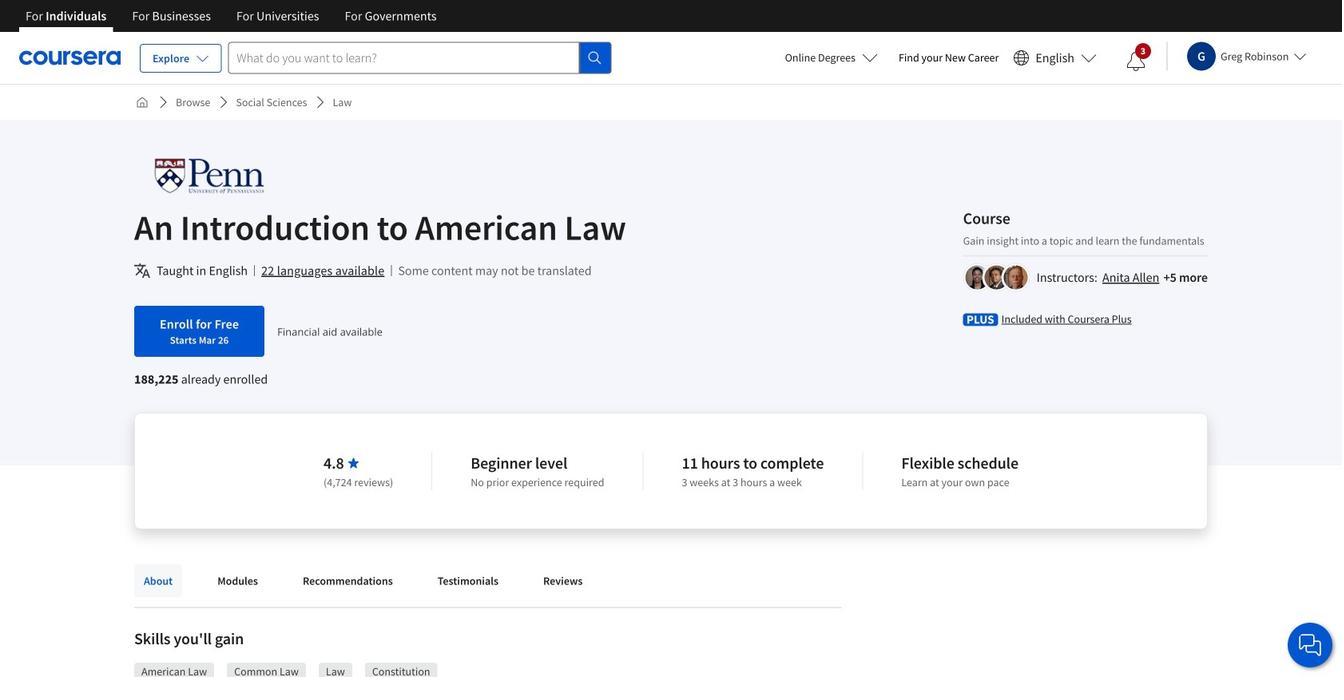 Task type: locate. For each thing, give the bounding box(es) containing it.
shyam balganesh image
[[985, 266, 1009, 290]]

anita allen image
[[966, 266, 989, 290]]

banner navigation
[[13, 0, 449, 32]]

None search field
[[228, 42, 611, 74]]



Task type: vqa. For each thing, say whether or not it's contained in the screenshot.
readings within 'Hide Info About Module Content' region
no



Task type: describe. For each thing, give the bounding box(es) containing it.
coursera plus image
[[963, 314, 998, 326]]

home image
[[136, 96, 149, 109]]

coursera image
[[19, 45, 121, 70]]

What do you want to learn? text field
[[228, 42, 579, 74]]

university of pennsylvania image
[[134, 158, 284, 194]]

stephen morse image
[[1004, 266, 1028, 290]]



